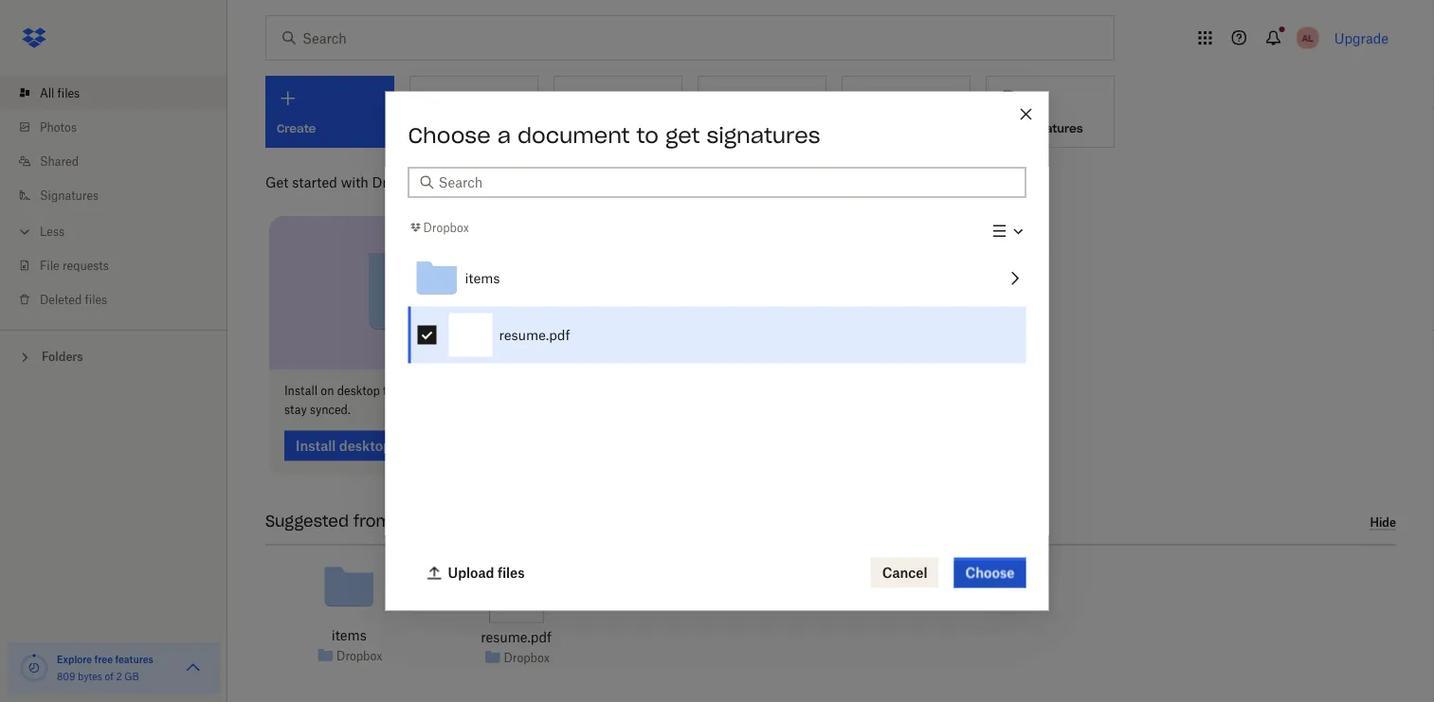 Task type: describe. For each thing, give the bounding box(es) containing it.
install on desktop to work on files offline and stay synced.
[[284, 384, 526, 417]]

suggested
[[265, 512, 349, 531]]

resume.pdf inside button
[[499, 327, 570, 343]]

dropbox image
[[15, 19, 53, 57]]

files for upload files
[[498, 565, 525, 581]]

1 vertical spatial resume.pdf
[[481, 630, 552, 646]]

deleted files link
[[15, 283, 228, 317]]

gb
[[125, 671, 139, 683]]

0 horizontal spatial items
[[332, 628, 367, 644]]

signatures inside get signatures 'button'
[[1022, 121, 1083, 136]]

of
[[105, 671, 114, 683]]

record
[[710, 121, 752, 136]]

cancel
[[882, 565, 928, 581]]

less
[[40, 224, 65, 238]]

resume.pdf link
[[481, 627, 552, 648]]

get for get started with dropbox
[[265, 174, 289, 190]]

folder
[[609, 121, 643, 136]]

with
[[341, 174, 369, 190]]

choose a document to get signatures dialog
[[385, 91, 1049, 611]]

dropbox link for resume.pdf
[[504, 649, 550, 668]]

suggested from your activity
[[265, 512, 495, 531]]

shared
[[40, 154, 79, 168]]

get
[[666, 122, 700, 148]]

record button
[[698, 76, 827, 148]]

signatures
[[40, 188, 99, 202]]

files for deleted files
[[85, 293, 107, 307]]

folders
[[42, 350, 83, 364]]

document
[[518, 122, 630, 148]]

your
[[396, 512, 432, 531]]

stay
[[284, 403, 307, 417]]

requests
[[62, 258, 109, 273]]

all files
[[40, 86, 80, 100]]

dropbox inside choose a document to get signatures dialog
[[423, 220, 469, 235]]

activity
[[436, 512, 495, 531]]

items inside button
[[465, 270, 500, 287]]

/resume.pdf image
[[489, 553, 544, 623]]

bytes
[[78, 671, 102, 683]]

get for get signatures
[[998, 121, 1018, 136]]

folders button
[[0, 342, 228, 370]]

dropbox link inside choose a document to get signatures dialog
[[408, 218, 469, 237]]

from
[[354, 512, 391, 531]]

free
[[94, 654, 113, 666]]

get signatures button
[[986, 76, 1115, 148]]

photos
[[40, 120, 77, 134]]

upload
[[448, 565, 494, 581]]

all files link
[[15, 76, 228, 110]]

file requests
[[40, 258, 109, 273]]

a
[[497, 122, 511, 148]]

upload files
[[448, 565, 525, 581]]

get signatures
[[998, 121, 1083, 136]]

all files list item
[[0, 76, 228, 110]]

photos link
[[15, 110, 228, 144]]

list containing all files
[[0, 64, 228, 330]]



Task type: locate. For each thing, give the bounding box(es) containing it.
0 horizontal spatial get
[[265, 174, 289, 190]]

files for all files
[[57, 86, 80, 100]]

row group inside choose a document to get signatures dialog
[[408, 250, 1026, 364]]

get
[[998, 121, 1018, 136], [265, 174, 289, 190]]

resume.pdf button
[[442, 307, 1026, 364]]

1 vertical spatial choose
[[966, 565, 1015, 581]]

1 vertical spatial items
[[332, 628, 367, 644]]

file requests link
[[15, 248, 228, 283]]

0 vertical spatial items
[[465, 270, 500, 287]]

cancel button
[[871, 558, 939, 588]]

upgrade link
[[1335, 30, 1389, 46]]

choose a document to get signatures
[[408, 122, 821, 148]]

get inside 'button'
[[998, 121, 1018, 136]]

2 horizontal spatial dropbox link
[[504, 649, 550, 668]]

get started with dropbox
[[265, 174, 426, 190]]

synced.
[[310, 403, 351, 417]]

0 vertical spatial to
[[637, 122, 659, 148]]

resume.pdf down '/resume.pdf' image
[[481, 630, 552, 646]]

install
[[284, 384, 318, 398]]

choose for choose a document to get signatures
[[408, 122, 491, 148]]

0 vertical spatial resume.pdf
[[499, 327, 570, 343]]

files right upload
[[498, 565, 525, 581]]

1 on from the left
[[321, 384, 334, 398]]

resume.pdf up the and
[[499, 327, 570, 343]]

items button
[[408, 250, 1026, 307]]

on up synced.
[[321, 384, 334, 398]]

1 horizontal spatial on
[[427, 384, 440, 398]]

files
[[57, 86, 80, 100], [85, 293, 107, 307], [443, 384, 466, 398], [498, 565, 525, 581]]

on right work
[[427, 384, 440, 398]]

files inside button
[[498, 565, 525, 581]]

desktop
[[337, 384, 380, 398]]

create folder button
[[554, 76, 683, 148]]

dropbox link for items
[[337, 647, 382, 666]]

files right deleted
[[85, 293, 107, 307]]

1 vertical spatial to
[[383, 384, 394, 398]]

Search text field
[[439, 172, 1015, 193]]

0 vertical spatial choose
[[408, 122, 491, 148]]

resume.pdf
[[499, 327, 570, 343], [481, 630, 552, 646]]

items link
[[332, 625, 367, 646]]

0 horizontal spatial on
[[321, 384, 334, 398]]

1 vertical spatial get
[[265, 174, 289, 190]]

to
[[637, 122, 659, 148], [383, 384, 394, 398]]

to for desktop
[[383, 384, 394, 398]]

1 horizontal spatial choose
[[966, 565, 1015, 581]]

809
[[57, 671, 75, 683]]

2 on from the left
[[427, 384, 440, 398]]

files left offline
[[443, 384, 466, 398]]

dropbox link
[[408, 218, 469, 237], [337, 647, 382, 666], [504, 649, 550, 668]]

0 vertical spatial get
[[998, 121, 1018, 136]]

features
[[115, 654, 153, 666]]

0 horizontal spatial signatures
[[707, 122, 821, 148]]

all
[[40, 86, 54, 100]]

0 horizontal spatial to
[[383, 384, 394, 398]]

to inside choose a document to get signatures dialog
[[637, 122, 659, 148]]

and
[[506, 384, 526, 398]]

started
[[292, 174, 337, 190]]

to inside install on desktop to work on files offline and stay synced.
[[383, 384, 394, 398]]

less image
[[15, 222, 34, 241]]

files inside list item
[[57, 86, 80, 100]]

dropbox
[[372, 174, 426, 190], [423, 220, 469, 235], [337, 649, 382, 663], [504, 651, 550, 665]]

signatures link
[[15, 178, 228, 212]]

signatures
[[1022, 121, 1083, 136], [707, 122, 821, 148]]

to for document
[[637, 122, 659, 148]]

choose left a
[[408, 122, 491, 148]]

choose button
[[954, 558, 1026, 588]]

to left get
[[637, 122, 659, 148]]

choose for choose
[[966, 565, 1015, 581]]

work
[[397, 384, 424, 398]]

file
[[40, 258, 59, 273]]

upload files button
[[416, 558, 536, 588]]

upgrade
[[1335, 30, 1389, 46]]

create
[[566, 121, 605, 136]]

row group containing items
[[408, 250, 1026, 364]]

0 horizontal spatial dropbox link
[[337, 647, 382, 666]]

shared link
[[15, 144, 228, 178]]

to left work
[[383, 384, 394, 398]]

1 horizontal spatial dropbox link
[[408, 218, 469, 237]]

0 horizontal spatial choose
[[408, 122, 491, 148]]

offline
[[469, 384, 502, 398]]

explore free features 809 bytes of 2 gb
[[57, 654, 153, 683]]

choose inside button
[[966, 565, 1015, 581]]

choose right cancel
[[966, 565, 1015, 581]]

choose
[[408, 122, 491, 148], [966, 565, 1015, 581]]

files inside install on desktop to work on files offline and stay synced.
[[443, 384, 466, 398]]

row group
[[408, 250, 1026, 364]]

deleted
[[40, 293, 82, 307]]

on
[[321, 384, 334, 398], [427, 384, 440, 398]]

items
[[465, 270, 500, 287], [332, 628, 367, 644]]

signatures inside choose a document to get signatures dialog
[[707, 122, 821, 148]]

2
[[116, 671, 122, 683]]

1 horizontal spatial items
[[465, 270, 500, 287]]

deleted files
[[40, 293, 107, 307]]

create folder
[[566, 121, 643, 136]]

list
[[0, 64, 228, 330]]

1 horizontal spatial get
[[998, 121, 1018, 136]]

explore
[[57, 654, 92, 666]]

1 horizontal spatial signatures
[[1022, 121, 1083, 136]]

1 horizontal spatial to
[[637, 122, 659, 148]]

files right all
[[57, 86, 80, 100]]

quota usage element
[[19, 653, 49, 684]]



Task type: vqa. For each thing, say whether or not it's contained in the screenshot.
folder, soul destroyer (1) row
no



